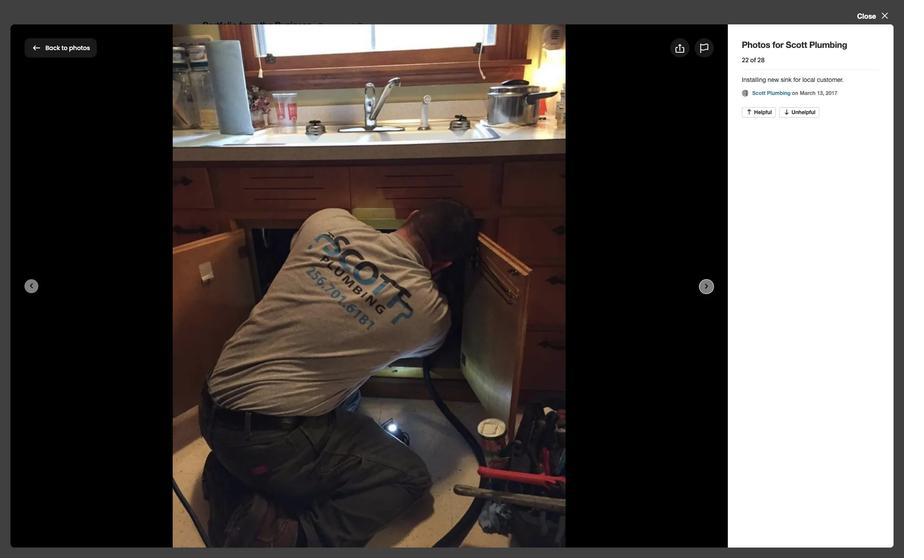 Task type: vqa. For each thing, say whether or not it's contained in the screenshot.
Business corresponding to Highlights from the Business
yes



Task type: locate. For each thing, give the bounding box(es) containing it.
1 horizontal spatial garbage
[[359, 489, 386, 497]]

1 vertical spatial by
[[303, 426, 311, 434]]

0 horizontal spatial scott
[[87, 41, 117, 55]]

see inside photos & videos element
[[458, 308, 470, 316]]

photos left 24 arrow right v2 icon on the right
[[491, 308, 514, 316]]

disposal
[[388, 489, 414, 497], [232, 510, 258, 518]]

verified by business
[[276, 426, 343, 434]]

appointment
[[429, 269, 468, 277]]

by
[[460, 259, 467, 267], [303, 426, 311, 434]]

2017
[[826, 90, 838, 96]]

0 horizontal spatial plumbing
[[120, 41, 174, 55]]

1 vertical spatial garbage
[[203, 510, 230, 518]]

scott up installing new sink for local customer.
[[786, 39, 807, 50]]

2 bathtub from the left
[[359, 447, 383, 455]]

see 19 more button
[[203, 530, 270, 549]]

1 vertical spatial business
[[281, 215, 317, 225]]

0 horizontal spatial 28
[[482, 308, 489, 316]]

1 horizontal spatial see
[[458, 308, 470, 316]]

0 horizontal spatial &
[[233, 308, 239, 318]]

1 vertical spatial see
[[210, 534, 223, 544]]

8 years in business
[[267, 259, 297, 277]]

bathtub up drain
[[203, 447, 227, 455]]

& left videos
[[233, 308, 239, 318]]

unhelpful button
[[780, 107, 820, 118]]

by inside "services offered" element
[[303, 426, 311, 434]]

faucet
[[359, 468, 380, 476], [203, 489, 224, 497]]

disposal up 'more'
[[232, 510, 258, 518]]

0 vertical spatial garbage
[[359, 489, 386, 497]]

next photo image
[[702, 282, 712, 292]]

1 horizontal spatial scott
[[753, 90, 766, 96]]

bathtub up faucet installation
[[359, 447, 383, 455]]

photos for scott plumbing
[[742, 39, 847, 50], [24, 41, 174, 55]]

0 vertical spatial business
[[275, 20, 311, 30]]

discounts available
[[211, 259, 242, 277]]

local
[[803, 76, 816, 83]]

0 vertical spatial see
[[458, 308, 470, 316]]

disposal for repair
[[232, 510, 258, 518]]

business left the sponsored at the left top
[[275, 20, 311, 30]]

the
[[260, 20, 273, 30], [266, 215, 279, 225]]

repair up faucet installation
[[385, 447, 403, 455]]

photos right the to
[[69, 44, 90, 52]]

0 horizontal spatial disposal
[[232, 510, 258, 518]]

installation
[[229, 447, 263, 455], [382, 468, 415, 476], [416, 489, 449, 497], [386, 510, 419, 518]]

garbage
[[359, 489, 386, 497], [203, 510, 230, 518]]

from right highlights
[[245, 215, 264, 225]]

28 right of
[[758, 56, 765, 65]]

1 horizontal spatial &
[[321, 269, 325, 277]]

renovation
[[235, 165, 273, 174]]

2 horizontal spatial scott
[[786, 39, 807, 50]]

for right sink
[[794, 76, 801, 83]]

8
[[267, 259, 271, 267]]

portfolio from the business
[[203, 20, 311, 30]]

disposal for installation
[[388, 489, 414, 497]]

business
[[269, 269, 296, 277]]

see all 28 photos
[[458, 308, 514, 316]]

repair for drain repair
[[221, 468, 239, 476]]

by right verified
[[303, 426, 311, 434]]

disposal up gas line installation
[[388, 489, 414, 497]]

repair for bathtub repair
[[385, 447, 403, 455]]

info icon image
[[321, 217, 328, 224], [321, 217, 328, 224]]

28 for of
[[758, 56, 765, 65]]

highlights from the business
[[203, 215, 317, 225]]

by up the appointment
[[460, 259, 467, 267]]

garbage down faucet repair
[[203, 510, 230, 518]]

0 vertical spatial from
[[239, 20, 258, 30]]

see
[[458, 308, 470, 316], [210, 534, 223, 544]]

guaranteed
[[486, 269, 522, 277]]

22 of 28
[[742, 56, 765, 65]]

back to photos
[[45, 44, 90, 52]]

installing
[[742, 76, 766, 83]]

1 bathtub from the left
[[203, 447, 227, 455]]

from right portfolio at the left top
[[239, 20, 258, 30]]

see 19 more
[[210, 534, 250, 544]]

offered
[[239, 424, 269, 435]]

1 vertical spatial 28
[[482, 308, 489, 316]]

16 nothelpful v2 image
[[783, 109, 790, 116]]

business up years_in_business image
[[281, 215, 317, 225]]

faucet down bathtub repair
[[359, 468, 380, 476]]

0 horizontal spatial bathtub
[[203, 447, 227, 455]]

see left all
[[458, 308, 470, 316]]

2 vertical spatial business
[[313, 426, 343, 434]]

scott down the installing
[[753, 90, 766, 96]]

0 horizontal spatial photos
[[69, 44, 90, 52]]

0 horizontal spatial faucet
[[203, 489, 224, 497]]

business inside "services offered" element
[[313, 426, 343, 434]]

business for portfolio from the business
[[275, 20, 311, 30]]

0 vertical spatial 28
[[758, 56, 765, 65]]

0 horizontal spatial by
[[303, 426, 311, 434]]

photos
[[742, 39, 770, 50], [24, 41, 65, 55], [208, 178, 227, 185], [203, 308, 231, 318]]

4
[[203, 178, 206, 185]]

0 horizontal spatial for
[[68, 41, 84, 55]]

previous photo image
[[26, 281, 37, 292]]

& down family-
[[321, 269, 325, 277]]

1 vertical spatial from
[[245, 215, 264, 225]]

portfolio from the business element
[[189, 4, 534, 185]]

workmanship
[[483, 259, 526, 267]]

photos & videos
[[203, 308, 267, 318]]

repair for faucet repair
[[226, 489, 244, 497]]

Search photos text field
[[737, 39, 880, 57]]

years_in_business image
[[274, 236, 291, 253]]

scott right the to
[[87, 41, 117, 55]]

repair up garbage disposal repair
[[226, 489, 244, 497]]

1 horizontal spatial by
[[460, 259, 467, 267]]

1 vertical spatial the
[[266, 215, 279, 225]]

1 horizontal spatial 28
[[758, 56, 765, 65]]

scott plumbing on march 13, 2017
[[753, 90, 838, 96]]

by for verified
[[303, 426, 311, 434]]

1 horizontal spatial bathtub
[[359, 447, 383, 455]]

photos inside galloway renovation 4 photos
[[208, 178, 227, 185]]

family-
[[316, 259, 339, 267]]

new
[[768, 76, 779, 83]]

0 horizontal spatial garbage
[[203, 510, 230, 518]]

business left 16 checkmark badged v2 icon
[[313, 426, 343, 434]]

28
[[758, 56, 765, 65], [482, 308, 489, 316]]

more
[[233, 534, 250, 544]]

by inside available by appointment
[[460, 259, 467, 267]]

0 horizontal spatial see
[[210, 534, 223, 544]]

garbage disposal repair
[[203, 510, 277, 518]]

repair
[[385, 447, 403, 455], [221, 468, 239, 476], [226, 489, 244, 497], [260, 510, 277, 518]]

garbage up line
[[359, 489, 386, 497]]

for right the to
[[68, 41, 84, 55]]

1 vertical spatial disposal
[[232, 510, 258, 518]]

add photos link
[[664, 38, 732, 58]]

1 vertical spatial faucet
[[203, 489, 224, 497]]

see inside button
[[210, 534, 223, 544]]

in
[[292, 259, 297, 267]]

photos right add
[[701, 43, 725, 53]]

0 vertical spatial disposal
[[388, 489, 414, 497]]

28 right all
[[482, 308, 489, 316]]

scott plumbing link
[[753, 90, 792, 96]]

scott
[[786, 39, 807, 50], [87, 41, 117, 55], [753, 90, 766, 96]]

24 share v2 image
[[675, 43, 685, 54]]

2 horizontal spatial plumbing
[[810, 39, 847, 50]]

from for portfolio
[[239, 20, 258, 30]]

from
[[239, 20, 258, 30], [245, 215, 264, 225]]

close
[[858, 12, 877, 20]]

gas
[[359, 510, 371, 518]]

0 vertical spatial by
[[460, 259, 467, 267]]

photos
[[701, 43, 725, 53], [69, 44, 90, 52], [491, 308, 514, 316]]

business
[[275, 20, 311, 30], [281, 215, 317, 225], [313, 426, 343, 434]]

faucet for faucet installation
[[359, 468, 380, 476]]

1 vertical spatial &
[[233, 308, 239, 318]]

plumbing
[[810, 39, 847, 50], [120, 41, 174, 55], [767, 90, 791, 96]]

0 vertical spatial faucet
[[359, 468, 380, 476]]

13,
[[817, 90, 825, 96]]

add photos
[[685, 43, 725, 53]]

owned
[[339, 259, 360, 267]]

24 flag v2 image
[[699, 43, 710, 54]]

1 horizontal spatial disposal
[[388, 489, 414, 497]]

&
[[321, 269, 325, 277], [233, 308, 239, 318]]

unhelpful
[[792, 109, 816, 115]]

sink
[[781, 76, 792, 83]]

1 horizontal spatial faucet
[[359, 468, 380, 476]]

verified
[[276, 426, 301, 434]]

for up new
[[773, 39, 784, 50]]

bathtub
[[203, 447, 227, 455], [359, 447, 383, 455]]

back to photos button
[[24, 38, 97, 58]]

faucet down drain
[[203, 489, 224, 497]]

galloway
[[203, 165, 233, 174]]

bathtub for bathtub installation
[[203, 447, 227, 455]]

0 vertical spatial &
[[321, 269, 325, 277]]

photo of scott plumbing - huntsville, al, us. replacement 50 gal rheem water heater in garage. image
[[391, 329, 478, 395]]

the inside portfolio from the business element
[[260, 20, 273, 30]]

repair right drain
[[221, 468, 239, 476]]

see left 19
[[210, 534, 223, 544]]

0 vertical spatial the
[[260, 20, 273, 30]]



Task type: describe. For each thing, give the bounding box(es) containing it.
operated
[[327, 269, 355, 277]]

all
[[472, 308, 480, 316]]

galloway renovation 4 photos
[[203, 165, 273, 185]]

gas line installation
[[359, 510, 419, 518]]

back
[[45, 44, 60, 52]]

drain
[[203, 468, 219, 476]]

24 add photo v2 image
[[671, 43, 681, 53]]

bathtub repair
[[359, 447, 403, 455]]

faucet repair
[[203, 489, 244, 497]]

workmanship guaranteed
[[483, 259, 526, 277]]

see for see 19 more
[[210, 534, 223, 544]]

photo of scott plumbing - huntsville, al, us. new shower valve installation along with ada grab bars done in conjunction with our sister company, scott kitchen and bath renovation. image
[[203, 329, 290, 395]]

previous image
[[208, 357, 218, 367]]

photos inside button
[[69, 44, 90, 52]]

garbage for garbage disposal installation
[[359, 489, 386, 497]]

services
[[203, 424, 237, 435]]

19
[[224, 534, 231, 544]]

24 close v2 image
[[880, 10, 890, 21]]

& inside the family-owned & operated
[[321, 269, 325, 277]]

0 horizontal spatial photos for scott plumbing
[[24, 41, 174, 55]]

services offered
[[203, 424, 269, 435]]

available
[[430, 259, 458, 267]]

repair up 24 chevron down v2 'icon'
[[260, 510, 277, 518]]

helpful button
[[742, 107, 776, 118]]

2 horizontal spatial photos
[[701, 43, 725, 53]]

highlights
[[203, 215, 243, 225]]

discounts_available image
[[218, 236, 236, 253]]

add
[[685, 43, 699, 53]]

line
[[373, 510, 384, 518]]

see for see all 28 photos
[[458, 308, 470, 316]]

on
[[792, 90, 799, 96]]

1 horizontal spatial photos for scott plumbing
[[742, 39, 847, 50]]

faucet for faucet repair
[[203, 489, 224, 497]]

professionals
[[373, 269, 414, 277]]

garbage for garbage disposal repair
[[203, 510, 230, 518]]

certified
[[380, 259, 406, 267]]

family-owned & operated
[[316, 259, 360, 277]]

bathtub for bathtub repair
[[359, 447, 383, 455]]

certified_professionals image
[[385, 236, 402, 253]]

1 horizontal spatial photos
[[491, 308, 514, 316]]

faucet installation
[[359, 468, 415, 476]]

close button
[[858, 10, 890, 21]]

28 for all
[[482, 308, 489, 316]]

16 info v2 image
[[356, 22, 363, 29]]

the for portfolio
[[260, 20, 273, 30]]

family_owned_operated image
[[329, 236, 347, 253]]

photos & videos element
[[0, 0, 904, 559]]

bathtub installation
[[203, 447, 263, 455]]

photo of scott plumbing - huntsville, al, us. new sewer line replacement with clean out image
[[297, 329, 384, 395]]

drain repair
[[203, 468, 239, 476]]

installing new sink for local customer.
[[742, 76, 844, 83]]

next image
[[513, 357, 523, 367]]

discounts
[[211, 259, 242, 267]]

22
[[742, 56, 749, 65]]

business for highlights from the business
[[281, 215, 317, 225]]

2 horizontal spatial for
[[794, 76, 801, 83]]

available
[[213, 269, 241, 277]]

from for highlights
[[245, 215, 264, 225]]

customer.
[[817, 76, 844, 83]]

portfolio
[[203, 20, 237, 30]]

to
[[62, 44, 68, 52]]

available by appointment
[[429, 259, 468, 277]]

of
[[750, 56, 756, 65]]

see all 28 photos link
[[458, 307, 528, 318]]

helpful
[[754, 109, 772, 115]]

the for highlights
[[266, 215, 279, 225]]

workmanship_guaranteed image
[[495, 236, 513, 253]]

24 chevron down v2 image
[[252, 534, 262, 544]]

years
[[273, 259, 290, 267]]

available_by_appointment image
[[440, 236, 457, 253]]

march
[[800, 90, 816, 96]]

by for available
[[460, 259, 467, 267]]

services offered element
[[189, 409, 528, 549]]

1 horizontal spatial plumbing
[[767, 90, 791, 96]]

certified professionals
[[373, 259, 414, 277]]

videos
[[241, 308, 267, 318]]

24 arrow right v2 image
[[518, 307, 528, 318]]

24 arrow left v2 image
[[31, 43, 42, 53]]

1 horizontal spatial for
[[773, 39, 784, 50]]

sponsored
[[318, 21, 354, 30]]

16 checkmark badged v2 image
[[345, 427, 352, 434]]

16 helpful v2 image
[[746, 109, 753, 116]]

garbage disposal installation
[[359, 489, 449, 497]]



